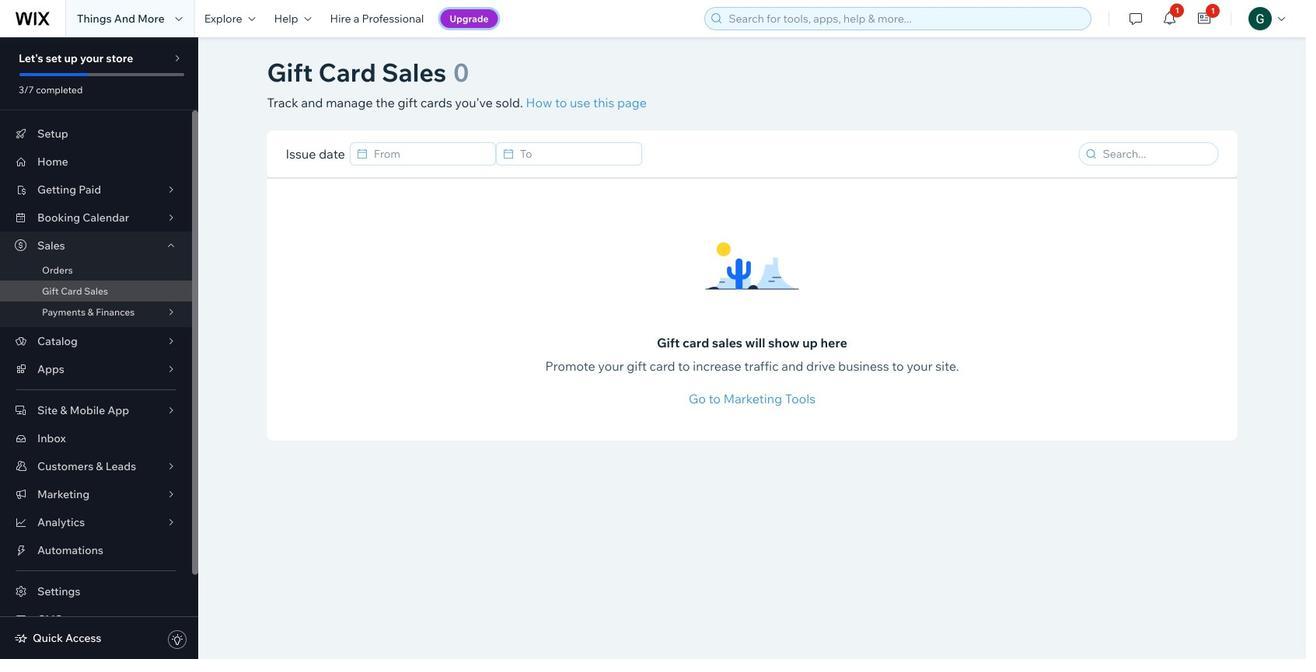 Task type: describe. For each thing, give the bounding box(es) containing it.
Search... field
[[1099, 143, 1214, 165]]



Task type: locate. For each thing, give the bounding box(es) containing it.
Search for tools, apps, help & more... field
[[724, 8, 1087, 30]]

To field
[[516, 143, 637, 165]]

From field
[[369, 143, 491, 165]]

sidebar element
[[0, 37, 198, 660]]



Task type: vqa. For each thing, say whether or not it's contained in the screenshot.
SEARCH... FIELD on the top right
yes



